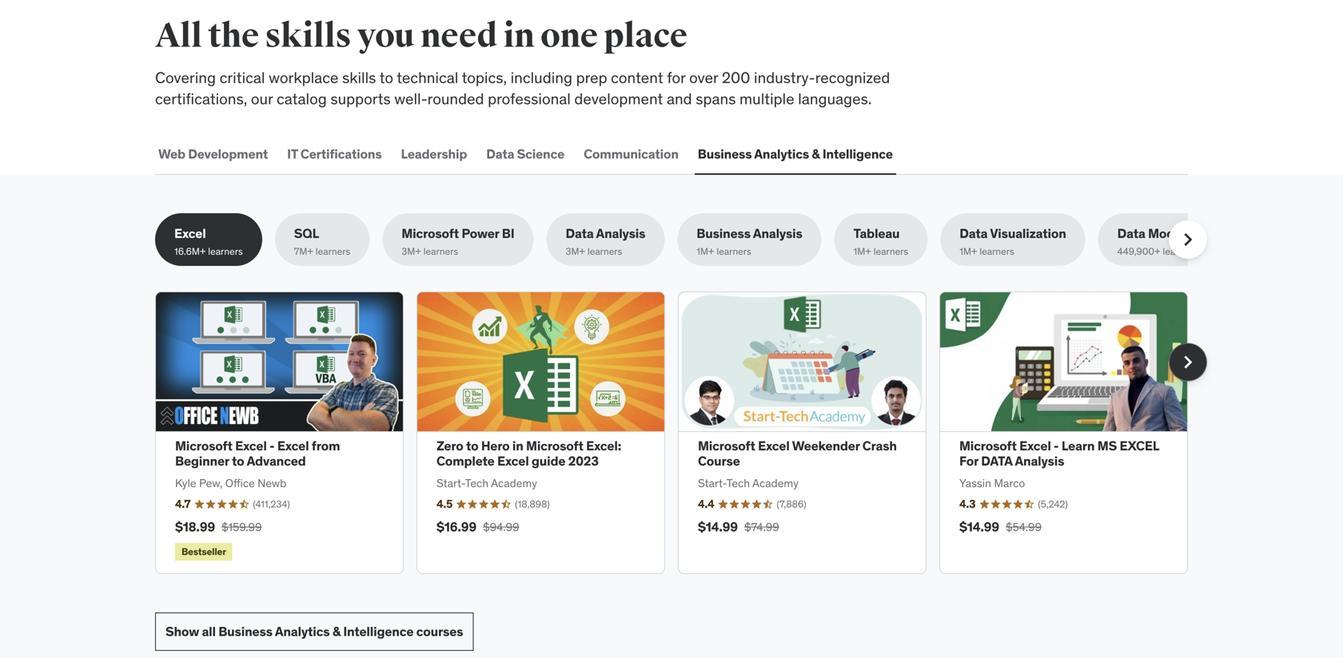 Task type: vqa. For each thing, say whether or not it's contained in the screenshot.
Data Analysis 3M+ learners
yes



Task type: describe. For each thing, give the bounding box(es) containing it.
complete
[[436, 453, 495, 470]]

learners inside data modeling 449,900+ learners
[[1163, 245, 1198, 258]]

prep
[[576, 68, 607, 87]]

microsoft for microsoft power bi 3m+ learners
[[402, 226, 459, 242]]

hero
[[481, 438, 510, 454]]

multiple
[[740, 89, 794, 108]]

2 vertical spatial business
[[218, 624, 272, 640]]

you
[[357, 15, 414, 57]]

& inside button
[[812, 146, 820, 162]]

learners inside excel 16.6m+ learners
[[208, 245, 243, 258]]

1 vertical spatial intelligence
[[343, 624, 414, 640]]

for
[[667, 68, 686, 87]]

16.6m+
[[174, 245, 206, 258]]

bi
[[502, 226, 514, 242]]

microsoft excel - learn ms excel for data analysis
[[959, 438, 1159, 470]]

critical
[[220, 68, 265, 87]]

one
[[540, 15, 598, 57]]

technical
[[397, 68, 458, 87]]

recognized
[[815, 68, 890, 87]]

microsoft excel weekender crash course link
[[698, 438, 897, 470]]

data
[[981, 453, 1012, 470]]

data visualization 1m+ learners
[[960, 226, 1066, 258]]

2023
[[568, 453, 599, 470]]

rounded
[[427, 89, 484, 108]]

for
[[959, 453, 978, 470]]

ms
[[1097, 438, 1117, 454]]

development
[[188, 146, 268, 162]]

data for data science
[[486, 146, 514, 162]]

leadership button
[[398, 135, 470, 174]]

well-
[[394, 89, 427, 108]]

learners inside the "microsoft power bi 3m+ learners"
[[423, 245, 458, 258]]

modeling
[[1148, 226, 1204, 242]]

excel inside excel 16.6m+ learners
[[174, 226, 206, 242]]

all the skills you need in one place
[[155, 15, 687, 57]]

tableau
[[854, 226, 900, 242]]

200
[[722, 68, 750, 87]]

web development button
[[155, 135, 271, 174]]

analysis for data analysis
[[596, 226, 645, 242]]

to inside the zero to hero in microsoft excel: complete excel guide 2023
[[466, 438, 479, 454]]

microsoft excel - excel from beginner to advanced
[[175, 438, 340, 470]]

leadership
[[401, 146, 467, 162]]

excel inside the zero to hero in microsoft excel: complete excel guide 2023
[[497, 453, 529, 470]]

including
[[511, 68, 572, 87]]

business analysis 1m+ learners
[[697, 226, 802, 258]]

excel left the from
[[277, 438, 309, 454]]

business for business analysis 1m+ learners
[[697, 226, 751, 242]]

all
[[202, 624, 216, 640]]

it
[[287, 146, 298, 162]]

development
[[574, 89, 663, 108]]

crash
[[862, 438, 897, 454]]

analysis inside microsoft excel - learn ms excel for data analysis
[[1015, 453, 1064, 470]]

guide
[[532, 453, 565, 470]]

certifications
[[301, 146, 382, 162]]

covering critical workplace skills to technical topics, including prep content for over 200 industry-recognized certifications, our catalog supports well-rounded professional development and spans multiple languages.
[[155, 68, 890, 108]]

tableau 1m+ learners
[[854, 226, 908, 258]]

microsoft excel - excel from beginner to advanced link
[[175, 438, 340, 470]]

need
[[420, 15, 497, 57]]

topics,
[[462, 68, 507, 87]]

data science
[[486, 146, 564, 162]]

1m+ for data visualization
[[960, 245, 977, 258]]

to inside the microsoft excel - excel from beginner to advanced
[[232, 453, 244, 470]]

certifications,
[[155, 89, 247, 108]]

spans
[[696, 89, 736, 108]]

skills inside covering critical workplace skills to technical topics, including prep content for over 200 industry-recognized certifications, our catalog supports well-rounded professional development and spans multiple languages.
[[342, 68, 376, 87]]

microsoft for microsoft excel - learn ms excel for data analysis
[[959, 438, 1017, 454]]

content
[[611, 68, 663, 87]]

carousel element
[[155, 292, 1207, 575]]

learn
[[1062, 438, 1095, 454]]

show all business analytics & intelligence courses link
[[155, 613, 474, 652]]

excel 16.6m+ learners
[[174, 226, 243, 258]]

excel inside microsoft excel - learn ms excel for data analysis
[[1019, 438, 1051, 454]]

next image for carousel element
[[1175, 350, 1201, 375]]

microsoft excel - learn ms excel for data analysis link
[[959, 438, 1159, 470]]

it certifications button
[[284, 135, 385, 174]]

microsoft excel weekender crash course
[[698, 438, 897, 470]]

advanced
[[247, 453, 306, 470]]

weekender
[[792, 438, 860, 454]]

data modeling 449,900+ learners
[[1117, 226, 1204, 258]]

industry-
[[754, 68, 815, 87]]

1 vertical spatial analytics
[[275, 624, 330, 640]]

business analytics & intelligence button
[[695, 135, 896, 174]]

1 vertical spatial &
[[332, 624, 341, 640]]

microsoft for microsoft excel weekender crash course
[[698, 438, 755, 454]]

7m+
[[294, 245, 313, 258]]

languages.
[[798, 89, 872, 108]]



Task type: locate. For each thing, give the bounding box(es) containing it.
sql
[[294, 226, 319, 242]]

data science button
[[483, 135, 568, 174]]

2 horizontal spatial analysis
[[1015, 453, 1064, 470]]

data for data visualization 1m+ learners
[[960, 226, 988, 242]]

visualization
[[990, 226, 1066, 242]]

3m+ inside the "microsoft power bi 3m+ learners"
[[402, 245, 421, 258]]

next image inside topic filters element
[[1175, 227, 1201, 253]]

excel up "16.6m+"
[[174, 226, 206, 242]]

next image inside carousel element
[[1175, 350, 1201, 375]]

microsoft inside the "microsoft power bi 3m+ learners"
[[402, 226, 459, 242]]

in inside the zero to hero in microsoft excel: complete excel guide 2023
[[512, 438, 523, 454]]

catalog
[[277, 89, 327, 108]]

0 horizontal spatial 3m+
[[402, 245, 421, 258]]

next image
[[1175, 227, 1201, 253], [1175, 350, 1201, 375]]

business for business analytics & intelligence
[[698, 146, 752, 162]]

analysis inside data analysis 3m+ learners
[[596, 226, 645, 242]]

excel
[[1120, 438, 1159, 454]]

the
[[208, 15, 259, 57]]

5 learners from the left
[[717, 245, 751, 258]]

workplace
[[269, 68, 338, 87]]

skills up supports
[[342, 68, 376, 87]]

analysis inside business analysis 1m+ learners
[[753, 226, 802, 242]]

learners inside sql 7m+ learners
[[316, 245, 350, 258]]

0 horizontal spatial to
[[232, 453, 244, 470]]

0 horizontal spatial 1m+
[[697, 245, 714, 258]]

zero to hero in microsoft excel: complete excel guide 2023 link
[[436, 438, 621, 470]]

excel left weekender
[[758, 438, 790, 454]]

microsoft inside the microsoft excel - excel from beginner to advanced
[[175, 438, 232, 454]]

0 vertical spatial analytics
[[754, 146, 809, 162]]

3 1m+ from the left
[[960, 245, 977, 258]]

web development
[[158, 146, 268, 162]]

0 vertical spatial in
[[503, 15, 534, 57]]

skills
[[265, 15, 351, 57], [342, 68, 376, 87]]

2 next image from the top
[[1175, 350, 1201, 375]]

1 horizontal spatial 3m+
[[566, 245, 585, 258]]

3m+
[[402, 245, 421, 258], [566, 245, 585, 258]]

excel:
[[586, 438, 621, 454]]

to inside covering critical workplace skills to technical topics, including prep content for over 200 industry-recognized certifications, our catalog supports well-rounded professional development and spans multiple languages.
[[379, 68, 393, 87]]

0 horizontal spatial &
[[332, 624, 341, 640]]

1 - from the left
[[269, 438, 275, 454]]

1m+
[[697, 245, 714, 258], [854, 245, 871, 258], [960, 245, 977, 258]]

-
[[269, 438, 275, 454], [1054, 438, 1059, 454]]

professional
[[488, 89, 571, 108]]

in right hero
[[512, 438, 523, 454]]

zero
[[436, 438, 463, 454]]

web
[[158, 146, 185, 162]]

2 1m+ from the left
[[854, 245, 871, 258]]

all
[[155, 15, 202, 57]]

supports
[[330, 89, 391, 108]]

data inside data analysis 3m+ learners
[[566, 226, 594, 242]]

skills up workplace
[[265, 15, 351, 57]]

beginner
[[175, 453, 229, 470]]

to right beginner
[[232, 453, 244, 470]]

1 learners from the left
[[208, 245, 243, 258]]

1 horizontal spatial analytics
[[754, 146, 809, 162]]

excel left guide
[[497, 453, 529, 470]]

to up supports
[[379, 68, 393, 87]]

excel inside 'microsoft excel weekender crash course'
[[758, 438, 790, 454]]

course
[[698, 453, 740, 470]]

1 next image from the top
[[1175, 227, 1201, 253]]

data inside data modeling 449,900+ learners
[[1117, 226, 1145, 242]]

1 3m+ from the left
[[402, 245, 421, 258]]

1m+ inside tableau 1m+ learners
[[854, 245, 871, 258]]

- left the learn
[[1054, 438, 1059, 454]]

1 vertical spatial next image
[[1175, 350, 1201, 375]]

learners inside data analysis 3m+ learners
[[587, 245, 622, 258]]

our
[[251, 89, 273, 108]]

covering
[[155, 68, 216, 87]]

data right bi
[[566, 226, 594, 242]]

data for data analysis 3m+ learners
[[566, 226, 594, 242]]

show
[[165, 624, 199, 640]]

analytics inside button
[[754, 146, 809, 162]]

data left science
[[486, 146, 514, 162]]

1 1m+ from the left
[[697, 245, 714, 258]]

science
[[517, 146, 564, 162]]

topic filters element
[[155, 214, 1223, 266]]

2 - from the left
[[1054, 438, 1059, 454]]

1 horizontal spatial analysis
[[753, 226, 802, 242]]

business inside business analysis 1m+ learners
[[697, 226, 751, 242]]

1m+ inside business analysis 1m+ learners
[[697, 245, 714, 258]]

1 vertical spatial skills
[[342, 68, 376, 87]]

microsoft inside 'microsoft excel weekender crash course'
[[698, 438, 755, 454]]

1 horizontal spatial intelligence
[[823, 146, 893, 162]]

1 horizontal spatial &
[[812, 146, 820, 162]]

8 learners from the left
[[1163, 245, 1198, 258]]

power
[[462, 226, 499, 242]]

1 horizontal spatial -
[[1054, 438, 1059, 454]]

4 learners from the left
[[587, 245, 622, 258]]

business inside button
[[698, 146, 752, 162]]

business
[[698, 146, 752, 162], [697, 226, 751, 242], [218, 624, 272, 640]]

learners inside tableau 1m+ learners
[[874, 245, 908, 258]]

data left visualization
[[960, 226, 988, 242]]

microsoft inside the zero to hero in microsoft excel: complete excel guide 2023
[[526, 438, 583, 454]]

1 horizontal spatial to
[[379, 68, 393, 87]]

analysis for business analysis
[[753, 226, 802, 242]]

0 vertical spatial business
[[698, 146, 752, 162]]

data analysis 3m+ learners
[[566, 226, 645, 258]]

and
[[667, 89, 692, 108]]

microsoft power bi 3m+ learners
[[402, 226, 514, 258]]

microsoft for microsoft excel - excel from beginner to advanced
[[175, 438, 232, 454]]

6 learners from the left
[[874, 245, 908, 258]]

0 horizontal spatial intelligence
[[343, 624, 414, 640]]

excel right data
[[1019, 438, 1051, 454]]

from
[[312, 438, 340, 454]]

449,900+
[[1117, 245, 1160, 258]]

2 learners from the left
[[316, 245, 350, 258]]

0 vertical spatial next image
[[1175, 227, 1201, 253]]

0 vertical spatial &
[[812, 146, 820, 162]]

data for data modeling 449,900+ learners
[[1117, 226, 1145, 242]]

data up 449,900+
[[1117, 226, 1145, 242]]

2 horizontal spatial 1m+
[[960, 245, 977, 258]]

analytics
[[754, 146, 809, 162], [275, 624, 330, 640]]

learners inside business analysis 1m+ learners
[[717, 245, 751, 258]]

1m+ for business analysis
[[697, 245, 714, 258]]

3m+ inside data analysis 3m+ learners
[[566, 245, 585, 258]]

2 horizontal spatial to
[[466, 438, 479, 454]]

excel right beginner
[[235, 438, 267, 454]]

to
[[379, 68, 393, 87], [466, 438, 479, 454], [232, 453, 244, 470]]

courses
[[416, 624, 463, 640]]

2 3m+ from the left
[[566, 245, 585, 258]]

- inside the microsoft excel - excel from beginner to advanced
[[269, 438, 275, 454]]

excel
[[174, 226, 206, 242], [235, 438, 267, 454], [277, 438, 309, 454], [758, 438, 790, 454], [1019, 438, 1051, 454], [497, 453, 529, 470]]

intelligence
[[823, 146, 893, 162], [343, 624, 414, 640]]

data inside "button"
[[486, 146, 514, 162]]

intelligence left courses
[[343, 624, 414, 640]]

to right zero at bottom
[[466, 438, 479, 454]]

place
[[604, 15, 687, 57]]

over
[[689, 68, 718, 87]]

learners inside data visualization 1m+ learners
[[980, 245, 1014, 258]]

it certifications
[[287, 146, 382, 162]]

sql 7m+ learners
[[294, 226, 350, 258]]

- left the from
[[269, 438, 275, 454]]

data inside data visualization 1m+ learners
[[960, 226, 988, 242]]

&
[[812, 146, 820, 162], [332, 624, 341, 640]]

business analytics & intelligence
[[698, 146, 893, 162]]

microsoft
[[402, 226, 459, 242], [175, 438, 232, 454], [526, 438, 583, 454], [698, 438, 755, 454], [959, 438, 1017, 454]]

0 vertical spatial skills
[[265, 15, 351, 57]]

- inside microsoft excel - learn ms excel for data analysis
[[1054, 438, 1059, 454]]

1m+ inside data visualization 1m+ learners
[[960, 245, 977, 258]]

0 horizontal spatial analysis
[[596, 226, 645, 242]]

intelligence down 'languages.'
[[823, 146, 893, 162]]

intelligence inside button
[[823, 146, 893, 162]]

zero to hero in microsoft excel: complete excel guide 2023
[[436, 438, 621, 470]]

0 horizontal spatial analytics
[[275, 624, 330, 640]]

- for excel
[[269, 438, 275, 454]]

1 vertical spatial business
[[697, 226, 751, 242]]

3 learners from the left
[[423, 245, 458, 258]]

in up including
[[503, 15, 534, 57]]

show all business analytics & intelligence courses
[[165, 624, 463, 640]]

7 learners from the left
[[980, 245, 1014, 258]]

next image for topic filters element on the top of the page
[[1175, 227, 1201, 253]]

communication
[[584, 146, 679, 162]]

data
[[486, 146, 514, 162], [566, 226, 594, 242], [960, 226, 988, 242], [1117, 226, 1145, 242]]

1 vertical spatial in
[[512, 438, 523, 454]]

1 horizontal spatial 1m+
[[854, 245, 871, 258]]

0 vertical spatial intelligence
[[823, 146, 893, 162]]

microsoft inside microsoft excel - learn ms excel for data analysis
[[959, 438, 1017, 454]]

learners
[[208, 245, 243, 258], [316, 245, 350, 258], [423, 245, 458, 258], [587, 245, 622, 258], [717, 245, 751, 258], [874, 245, 908, 258], [980, 245, 1014, 258], [1163, 245, 1198, 258]]

0 horizontal spatial -
[[269, 438, 275, 454]]

communication button
[[580, 135, 682, 174]]

- for learn
[[1054, 438, 1059, 454]]



